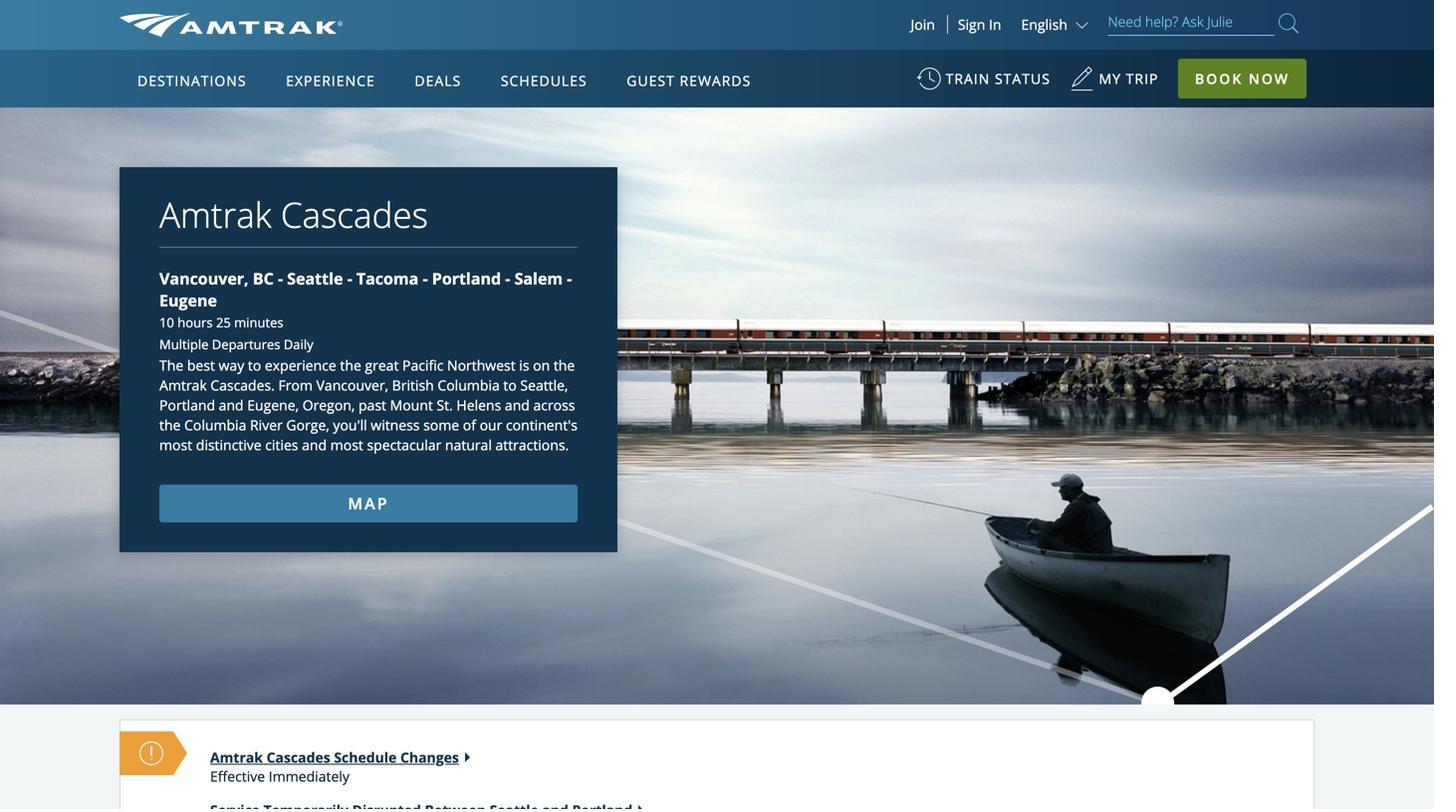 Task type: locate. For each thing, give the bounding box(es) containing it.
best
[[187, 356, 215, 375]]

banner
[[0, 0, 1434, 460]]

and
[[219, 396, 244, 415], [505, 396, 530, 415], [302, 436, 327, 455]]

vancouver, up past
[[316, 376, 389, 395]]

most down you'll at the bottom
[[330, 436, 363, 455]]

portland left the salem
[[432, 268, 501, 289]]

amtrak left "immediately" on the bottom of the page
[[210, 749, 263, 767]]

columbia up distinctive
[[184, 416, 246, 435]]

1 vertical spatial to
[[503, 376, 517, 395]]

the left great
[[340, 356, 361, 375]]

our
[[480, 416, 502, 435]]

eugene
[[159, 290, 217, 311]]

to left 'seattle,'
[[503, 376, 517, 395]]

the down the
[[159, 416, 181, 435]]

most
[[159, 436, 192, 455], [330, 436, 363, 455]]

0 vertical spatial to
[[248, 356, 261, 375]]

1 most from the left
[[159, 436, 192, 455]]

amtrak cascades schedule changes link
[[210, 749, 459, 767]]

st.
[[437, 396, 453, 415]]

attractions.
[[496, 436, 569, 455]]

0 horizontal spatial columbia
[[184, 416, 246, 435]]

1 vertical spatial columbia
[[184, 416, 246, 435]]

seattle,
[[520, 376, 568, 395]]

and down cascades.
[[219, 396, 244, 415]]

0 vertical spatial vancouver,
[[159, 268, 249, 289]]

cascades right effective
[[267, 749, 330, 767]]

my trip button
[[1070, 60, 1159, 109]]

0 vertical spatial cascades
[[281, 191, 428, 239]]

pacific
[[402, 356, 444, 375]]

25
[[216, 314, 231, 332]]

0 horizontal spatial most
[[159, 436, 192, 455]]

multiple
[[159, 336, 209, 354]]

amtrak image
[[120, 13, 343, 37]]

banner containing join
[[0, 0, 1434, 460]]

0 horizontal spatial portland
[[159, 396, 215, 415]]

columbia
[[438, 376, 500, 395], [184, 416, 246, 435]]

cascades inside amtrak cascades schedule changes effective immediately
[[267, 749, 330, 767]]

1 vertical spatial amtrak
[[159, 376, 207, 395]]

amtrak
[[159, 191, 272, 239], [159, 376, 207, 395], [210, 749, 263, 767]]

on
[[533, 356, 550, 375]]

sign
[[958, 15, 985, 34]]

amtrak for amtrak cascades schedule changes effective immediately
[[210, 749, 263, 767]]

you'll
[[333, 416, 367, 435]]

most left distinctive
[[159, 436, 192, 455]]

departures
[[212, 336, 280, 354]]

to
[[248, 356, 261, 375], [503, 376, 517, 395]]

Please enter your search item search field
[[1108, 10, 1275, 36]]

english button
[[1021, 15, 1093, 34]]

oregon,
[[302, 396, 355, 415]]

1 horizontal spatial and
[[302, 436, 327, 455]]

vancouver,
[[159, 268, 249, 289], [316, 376, 389, 395]]

mount
[[390, 396, 433, 415]]

1 horizontal spatial columbia
[[438, 376, 500, 395]]

application
[[194, 166, 672, 445]]

the right on
[[554, 356, 575, 375]]

cascades
[[281, 191, 428, 239], [267, 749, 330, 767]]

amtrak inside amtrak cascades schedule changes effective immediately
[[210, 749, 263, 767]]

cascades for amtrak cascades schedule changes effective immediately
[[267, 749, 330, 767]]

amtrak up "bc"
[[159, 191, 272, 239]]

portland
[[432, 268, 501, 289], [159, 396, 215, 415]]

and down gorge, at left bottom
[[302, 436, 327, 455]]

2 vertical spatial amtrak
[[210, 749, 263, 767]]

trip
[[1126, 69, 1159, 88]]

my
[[1099, 69, 1122, 88]]

1 horizontal spatial most
[[330, 436, 363, 455]]

status
[[995, 69, 1051, 88]]

application inside banner
[[194, 166, 672, 445]]

gorge,
[[286, 416, 329, 435]]

and up continent's
[[505, 396, 530, 415]]

vancouver, bc seattle tacoma portland salem eugene 10 hours 25 minutes multiple departures daily the best way to experience the great pacific northwest is on the amtrak cascades. from vancouver, british columbia to seattle, portland and eugene, oregon, past mount st. helens and across the columbia river gorge, you'll witness some of our continent's most distinctive cities and most spectacular natural attractions.
[[159, 268, 578, 455]]

regions map image
[[194, 166, 672, 445]]

train status link
[[917, 60, 1051, 109]]

columbia up helens
[[438, 376, 500, 395]]

deals
[[415, 71, 461, 90]]

eugene,
[[247, 396, 299, 415]]

experience button
[[278, 53, 383, 109]]

1 horizontal spatial portland
[[432, 268, 501, 289]]

1 vertical spatial cascades
[[267, 749, 330, 767]]

guest
[[627, 71, 675, 90]]

rewards
[[680, 71, 751, 90]]

portland down best
[[159, 396, 215, 415]]

salem
[[515, 268, 563, 289]]

across
[[533, 396, 575, 415]]

amtrak down the
[[159, 376, 207, 395]]

the
[[159, 356, 183, 375]]

guest rewards button
[[619, 53, 759, 109]]

cascades for amtrak cascades
[[281, 191, 428, 239]]

schedule
[[334, 749, 397, 767]]

2 horizontal spatial the
[[554, 356, 575, 375]]

vancouver, up eugene
[[159, 268, 249, 289]]

1 horizontal spatial vancouver,
[[316, 376, 389, 395]]

0 horizontal spatial vancouver,
[[159, 268, 249, 289]]

1 horizontal spatial the
[[340, 356, 361, 375]]

river
[[250, 416, 283, 435]]

to down departures
[[248, 356, 261, 375]]

0 vertical spatial amtrak
[[159, 191, 272, 239]]

seattle
[[287, 268, 343, 289]]

cascades up tacoma
[[281, 191, 428, 239]]

the
[[340, 356, 361, 375], [554, 356, 575, 375], [159, 416, 181, 435]]

join button
[[899, 15, 948, 34]]

english
[[1021, 15, 1068, 34]]



Task type: describe. For each thing, give the bounding box(es) containing it.
witness
[[371, 416, 420, 435]]

amtrak cascades schedule changes effective immediately
[[210, 749, 459, 786]]

minutes
[[234, 314, 283, 332]]

book now
[[1195, 69, 1290, 88]]

book now button
[[1178, 59, 1307, 99]]

cascades.
[[210, 376, 275, 395]]

0 vertical spatial columbia
[[438, 376, 500, 395]]

british
[[392, 376, 434, 395]]

2 horizontal spatial and
[[505, 396, 530, 415]]

is
[[519, 356, 529, 375]]

now
[[1249, 69, 1290, 88]]

experience
[[265, 356, 336, 375]]

search icon image
[[1279, 9, 1299, 37]]

amtrak inside vancouver, bc seattle tacoma portland salem eugene 10 hours 25 minutes multiple departures daily the best way to experience the great pacific northwest is on the amtrak cascades. from vancouver, british columbia to seattle, portland and eugene, oregon, past mount st. helens and across the columbia river gorge, you'll witness some of our continent's most distinctive cities and most spectacular natural attractions.
[[159, 376, 207, 395]]

book
[[1195, 69, 1243, 88]]

guest rewards
[[627, 71, 751, 90]]

train
[[946, 69, 990, 88]]

my trip
[[1099, 69, 1159, 88]]

helens
[[457, 396, 501, 415]]

natural
[[445, 436, 492, 455]]

amtrak for amtrak cascades
[[159, 191, 272, 239]]

1 vertical spatial vancouver,
[[316, 376, 389, 395]]

1 vertical spatial portland
[[159, 396, 215, 415]]

join
[[911, 15, 935, 34]]

way
[[219, 356, 244, 375]]

bc
[[253, 268, 274, 289]]

0 horizontal spatial to
[[248, 356, 261, 375]]

in
[[989, 15, 1002, 34]]

spectacular
[[367, 436, 442, 455]]

continent's
[[506, 416, 578, 435]]

10
[[159, 314, 174, 332]]

0 horizontal spatial the
[[159, 416, 181, 435]]

sign in button
[[958, 15, 1002, 34]]

immediately
[[269, 767, 350, 786]]

schedules
[[501, 71, 587, 90]]

deals button
[[407, 53, 469, 109]]

hours
[[178, 314, 213, 332]]

northwest
[[447, 356, 516, 375]]

cities
[[265, 436, 298, 455]]

past
[[359, 396, 386, 415]]

0 horizontal spatial and
[[219, 396, 244, 415]]

tacoma
[[356, 268, 419, 289]]

train status
[[946, 69, 1051, 88]]

effective
[[210, 767, 265, 786]]

from
[[278, 376, 313, 395]]

of
[[463, 416, 476, 435]]

2 most from the left
[[330, 436, 363, 455]]

sign in
[[958, 15, 1002, 34]]

map button
[[159, 485, 578, 523]]

some
[[423, 416, 459, 435]]

1 horizontal spatial to
[[503, 376, 517, 395]]

changes
[[400, 749, 459, 767]]

destinations button
[[129, 53, 255, 109]]

daily
[[284, 336, 313, 354]]

great
[[365, 356, 399, 375]]

0 vertical spatial portland
[[432, 268, 501, 289]]

experience
[[286, 71, 375, 90]]

distinctive
[[196, 436, 262, 455]]

amtrak cascades
[[159, 191, 428, 239]]

map
[[348, 493, 389, 515]]

schedules link
[[493, 50, 595, 108]]

destinations
[[137, 71, 247, 90]]



Task type: vqa. For each thing, say whether or not it's contained in the screenshot.
Cascades to the bottom
yes



